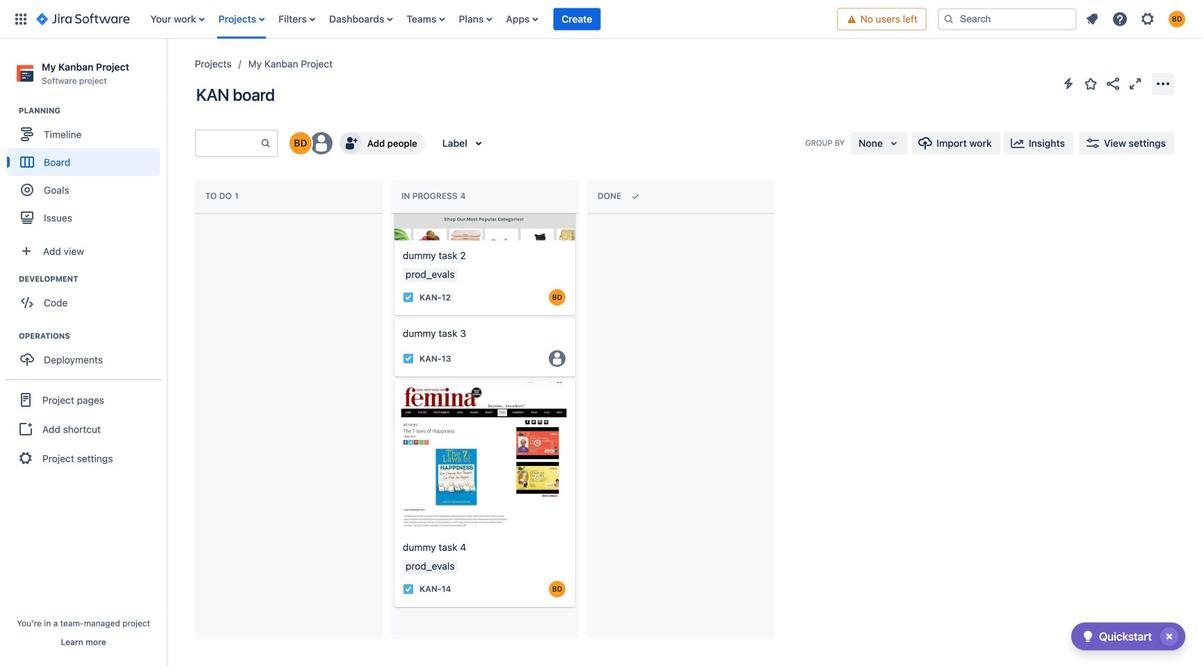 Task type: describe. For each thing, give the bounding box(es) containing it.
1 horizontal spatial list
[[1080, 7, 1194, 32]]

1 create issue image from the top
[[385, 309, 402, 325]]

your profile and settings image
[[1169, 11, 1186, 27]]

heading for development icon group
[[19, 274, 166, 285]]

sidebar navigation image
[[152, 56, 182, 84]]

operations image
[[2, 328, 19, 345]]

enter full screen image
[[1127, 76, 1144, 92]]

view settings image
[[1085, 135, 1102, 152]]

2 task image from the top
[[403, 353, 414, 364]]

dismiss quickstart image
[[1159, 626, 1181, 648]]

planning image
[[2, 102, 19, 119]]

appswitcher icon image
[[13, 11, 29, 27]]

check image
[[1080, 628, 1097, 645]]

1 task image from the top
[[403, 292, 414, 303]]

add people image
[[342, 135, 359, 152]]

in progress element
[[402, 191, 469, 201]]

primary element
[[8, 0, 838, 39]]

notifications image
[[1084, 11, 1101, 27]]

heading for group corresponding to planning icon
[[19, 105, 166, 116]]

2 create issue image from the top
[[385, 370, 402, 387]]

group for operations image
[[7, 331, 166, 378]]

star kan board image
[[1083, 76, 1100, 92]]

sidebar element
[[0, 39, 167, 667]]

Search this board text field
[[196, 131, 260, 156]]

search image
[[944, 14, 955, 25]]

settings image
[[1140, 11, 1157, 27]]



Task type: locate. For each thing, give the bounding box(es) containing it.
create issue image
[[385, 309, 402, 325], [385, 370, 402, 387]]

list item
[[554, 0, 601, 39]]

0 horizontal spatial list
[[144, 0, 838, 39]]

goal image
[[21, 184, 33, 196]]

2 heading from the top
[[19, 274, 166, 285]]

heading
[[19, 105, 166, 116], [19, 274, 166, 285], [19, 331, 166, 342]]

automations menu button icon image
[[1061, 75, 1077, 92]]

to do element
[[205, 191, 241, 201]]

development image
[[2, 271, 19, 288]]

3 heading from the top
[[19, 331, 166, 342]]

heading for group for operations image
[[19, 331, 166, 342]]

2 vertical spatial heading
[[19, 331, 166, 342]]

jira software image
[[36, 11, 130, 27], [36, 11, 130, 27]]

banner
[[0, 0, 1203, 39]]

more actions image
[[1155, 76, 1172, 92]]

1 vertical spatial heading
[[19, 274, 166, 285]]

1 vertical spatial task image
[[403, 353, 414, 364]]

0 vertical spatial create issue image
[[385, 309, 402, 325]]

task image
[[403, 292, 414, 303], [403, 353, 414, 364], [403, 584, 414, 595]]

list
[[144, 0, 838, 39], [1080, 7, 1194, 32]]

0 vertical spatial heading
[[19, 105, 166, 116]]

import image
[[917, 135, 934, 152]]

0 vertical spatial task image
[[403, 292, 414, 303]]

2 vertical spatial task image
[[403, 584, 414, 595]]

1 heading from the top
[[19, 105, 166, 116]]

group for planning icon
[[7, 105, 166, 236]]

1 vertical spatial create issue image
[[385, 370, 402, 387]]

help image
[[1112, 11, 1129, 27]]

group for development icon
[[7, 274, 166, 321]]

None search field
[[938, 8, 1077, 30]]

Search field
[[938, 8, 1077, 30]]

group
[[7, 105, 166, 236], [7, 274, 166, 321], [7, 331, 166, 378], [6, 379, 161, 478]]

3 task image from the top
[[403, 584, 414, 595]]



Task type: vqa. For each thing, say whether or not it's contained in the screenshot.
Jira image
no



